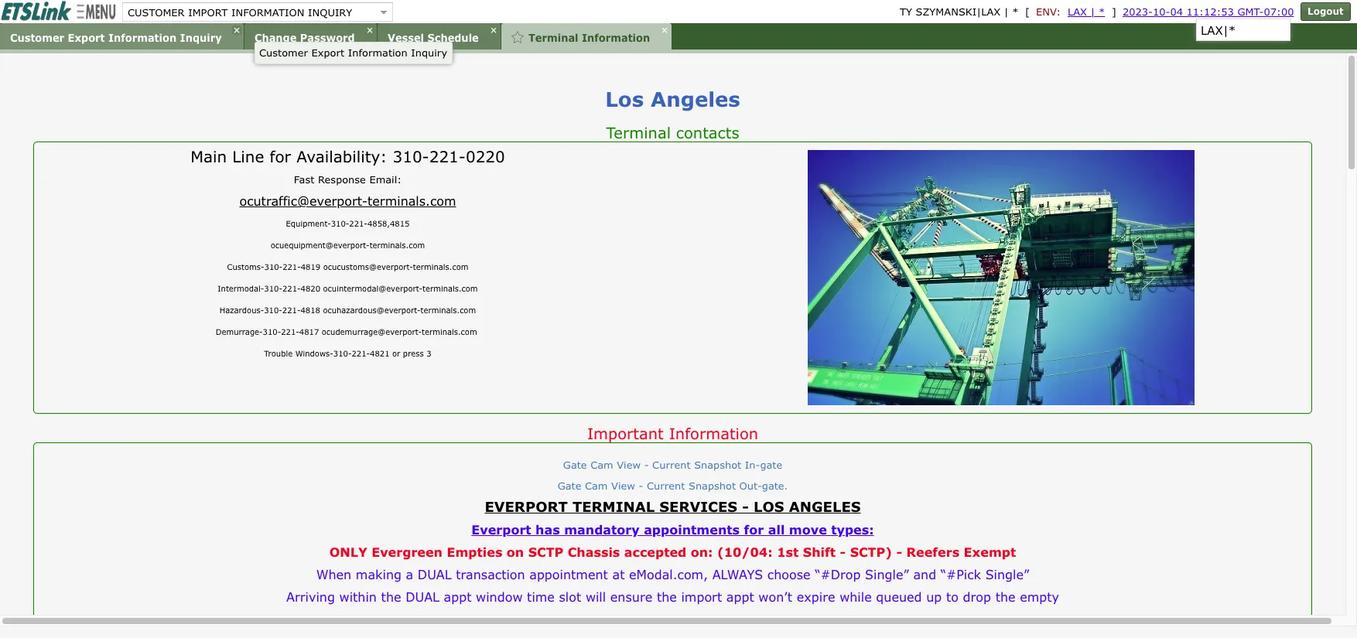 Task type: locate. For each thing, give the bounding box(es) containing it.
1 * from the left
[[1012, 5, 1019, 18]]

0 horizontal spatial export
[[68, 32, 105, 44]]

1 horizontal spatial *
[[1099, 5, 1105, 18]]

0 vertical spatial inquiry
[[180, 32, 222, 44]]

env:
[[1036, 5, 1061, 18]]

ty szymanski|lax | * [ env: lax | * ] 2023-10-04 11:12:53 gmt-07:00
[[900, 5, 1294, 18]]

inquiry down the function text box
[[180, 32, 222, 44]]

customer export information inquiry
[[10, 32, 222, 44], [259, 46, 447, 59]]

0 horizontal spatial customer export information inquiry
[[10, 32, 222, 44]]

1 horizontal spatial customer
[[259, 46, 308, 59]]

vessel schedule
[[388, 32, 479, 44]]

inquiry
[[180, 32, 222, 44], [411, 46, 447, 59]]

0 vertical spatial export
[[68, 32, 105, 44]]

1 horizontal spatial |
[[1091, 5, 1095, 18]]

logout
[[1308, 5, 1344, 17]]

*
[[1012, 5, 1019, 18], [1099, 5, 1105, 18]]

0 vertical spatial customer export information inquiry
[[10, 32, 222, 44]]

* left ]
[[1099, 5, 1105, 18]]

Function text field
[[123, 3, 375, 21]]

inquiry down vessel schedule
[[411, 46, 447, 59]]

0 horizontal spatial customer
[[10, 32, 64, 44]]

0 horizontal spatial *
[[1012, 5, 1019, 18]]

2 horizontal spatial information
[[582, 32, 650, 44]]

1 vertical spatial customer export information inquiry
[[259, 46, 447, 59]]

vessel
[[388, 32, 424, 44]]

customer
[[10, 32, 64, 44], [259, 46, 308, 59]]

[
[[1025, 5, 1030, 18]]

1 vertical spatial export
[[312, 46, 345, 59]]

lax
[[1068, 5, 1087, 18]]

export inside the customer export information inquiry link
[[68, 32, 105, 44]]

2 | from the left
[[1091, 5, 1095, 18]]

1 | from the left
[[1004, 5, 1009, 18]]

* left [
[[1012, 5, 1019, 18]]

0 horizontal spatial |
[[1004, 5, 1009, 18]]

szymanski|lax
[[916, 5, 1001, 18]]

0 horizontal spatial information
[[108, 32, 177, 44]]

| left [
[[1004, 5, 1009, 18]]

2 * from the left
[[1099, 5, 1105, 18]]

1 vertical spatial inquiry
[[411, 46, 447, 59]]

lax|*
[[1201, 23, 1236, 37]]

export
[[68, 32, 105, 44], [312, 46, 345, 59]]

change password
[[255, 32, 355, 44]]

|
[[1004, 5, 1009, 18], [1091, 5, 1095, 18]]

information
[[108, 32, 177, 44], [582, 32, 650, 44], [348, 46, 408, 59]]

| right lax
[[1091, 5, 1095, 18]]



Task type: describe. For each thing, give the bounding box(es) containing it.
1 horizontal spatial export
[[312, 46, 345, 59]]

0 horizontal spatial inquiry
[[180, 32, 222, 44]]

gmt-
[[1238, 5, 1264, 18]]

vessel schedule link
[[378, 23, 500, 50]]

customer export information inquiry link
[[0, 23, 244, 50]]

1 horizontal spatial information
[[348, 46, 408, 59]]

1 horizontal spatial customer export information inquiry
[[259, 46, 447, 59]]

schedule
[[428, 32, 479, 44]]

terminal information link
[[501, 23, 672, 50]]

10-
[[1153, 5, 1170, 18]]

]
[[1112, 5, 1117, 18]]

terminal information
[[529, 32, 650, 44]]

ty
[[900, 5, 912, 18]]

logout link
[[1301, 2, 1351, 21]]

password
[[300, 32, 355, 44]]

11:12:53
[[1187, 5, 1234, 18]]

1 vertical spatial customer
[[259, 46, 308, 59]]

07:00
[[1264, 5, 1294, 18]]

2023-
[[1123, 5, 1153, 18]]

0 vertical spatial customer
[[10, 32, 64, 44]]

change
[[255, 32, 297, 44]]

04
[[1170, 5, 1183, 18]]

change password link
[[245, 23, 377, 50]]

lax|* link
[[1197, 19, 1290, 40]]

1 horizontal spatial inquiry
[[411, 46, 447, 59]]

terminal
[[529, 32, 579, 44]]



Task type: vqa. For each thing, say whether or not it's contained in the screenshot.
bottom Export
yes



